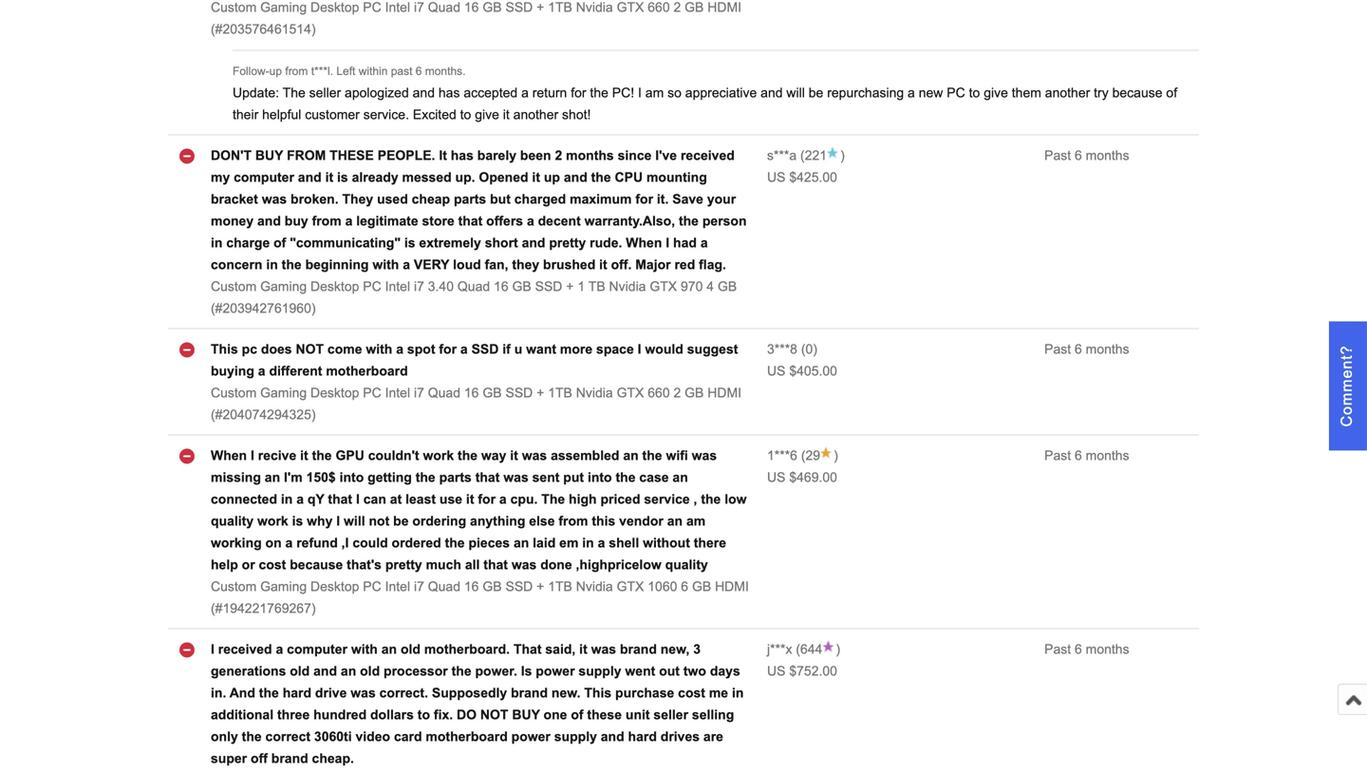 Task type: vqa. For each thing, say whether or not it's contained in the screenshot.
Loose Diamonds
no



Task type: describe. For each thing, give the bounding box(es) containing it.
quad inside when i recive it the gpu couldn't  work the way it was assembled an the wifi was missing an i'm 150$ into getting the parts that was sent put into the case an connected in a qy that i can at least use it for a cpu. the high priced service , the low quality work  is why i will not be ordering anything else from this vendor an am working on a refund ,i could ordered the pieces an laid em in a shell without there help or cost because that's pretty much all that was done ,highpricelow quality custom gaming desktop pc intel i7 quad 16 gb ssd + 1tb nvidia gtx 1060 6 gb hdmi (#194221769267)
[[428, 580, 461, 594]]

hundred
[[314, 708, 367, 723]]

gb up accepted
[[483, 0, 502, 15]]

pc
[[242, 342, 257, 357]]

in inside the i received a computer with an old motherboard. that said, it was brand new, 3 generations old and an old processor the power. is power supply went out two days in. and the hard drive was correct. supposedly brand new. this purchase cost me in additional three hundred dollars to fix. do not buy one of these unit seller selling only the correct 3060ti video card motherboard power supply and hard drives are super off brand cheap.
[[732, 686, 744, 701]]

has inside follow-up from t***l . left within past 6 months. update: the seller apologized and has accepted a return for the pc! i am so appreciative and will be repurchasing a new pc to give them another try because of their helpful customer service. excited to give it another shot!
[[439, 86, 460, 100]]

all
[[465, 558, 480, 573]]

desktop inside custom gaming desktop pc intel i7 quad 16 gb ssd + 1tb nvidia gtx 660 2 gb hdmi (#203576461514)
[[311, 0, 359, 15]]

there
[[694, 536, 727, 551]]

( 221
[[797, 148, 827, 163]]

) inside '3***8 ( 0 ) us $405.00'
[[813, 342, 818, 357]]

gtx inside don't buy from these people. it has barely been 2 months since i've received my computer and it is already messed up. opened it up and the cpu mounting bracket was broken. they used cheap parts but charged maximum for it. save your money and buy from a legitimate store that offers a decent warranty.also, the person in charge of "communicating" is extremely short and pretty rude. when i had a concern in the beginning with a very loud fan, they brushed it off. major red flag. custom gaming desktop pc intel i7 3.40 quad 16 gb ssd + 1 tb nvidia gtx 970 4 gb (#203942761960)
[[650, 279, 677, 294]]

i left can
[[356, 492, 360, 507]]

correct
[[266, 730, 311, 744]]

cpu
[[615, 170, 643, 185]]

2 inside don't buy from these people. it has barely been 2 months since i've received my computer and it is already messed up. opened it up and the cpu mounting bracket was broken. they used cheap parts but charged maximum for it. save your money and buy from a legitimate store that offers a decent warranty.also, the person in charge of "communicating" is extremely short and pretty rude. when i had a concern in the beginning with a very loud fan, they brushed it off. major red flag. custom gaming desktop pc intel i7 3.40 quad 16 gb ssd + 1 tb nvidia gtx 970 4 gb (#203942761960)
[[555, 148, 563, 163]]

had
[[674, 236, 697, 250]]

ordered
[[392, 536, 441, 551]]

2 inside custom gaming desktop pc intel i7 quad 16 gb ssd + 1tb nvidia gtx 660 2 gb hdmi (#203576461514)
[[674, 0, 681, 15]]

past 6 months element for $425.00
[[1045, 148, 1130, 163]]

it up broken.
[[325, 170, 334, 185]]

i'm
[[284, 470, 303, 485]]

221
[[805, 148, 827, 163]]

out
[[659, 664, 680, 679]]

i inside 'this pc does not come with a spot for a ssd if u want more space i would suggest buying a different motherboard custom gaming desktop pc intel i7 quad 16 gb ssd + 1tb nvidia gtx 660 2 gb hdmi (#204074294325)'
[[638, 342, 642, 357]]

the up the priced
[[616, 470, 636, 485]]

help
[[211, 558, 238, 573]]

that inside don't buy from these people. it has barely been 2 months since i've received my computer and it is already messed up. opened it up and the cpu mounting bracket was broken. they used cheap parts but charged maximum for it. save your money and buy from a legitimate store that offers a decent warranty.also, the person in charge of "communicating" is extremely short and pretty rude. when i had a concern in the beginning with a very loud fan, they brushed it off. major red flag. custom gaming desktop pc intel i7 3.40 quad 16 gb ssd + 1 tb nvidia gtx 970 4 gb (#203942761960)
[[458, 214, 483, 229]]

and right appreciative
[[761, 86, 783, 100]]

an down wifi
[[673, 470, 688, 485]]

us for s***a
[[768, 170, 786, 185]]

used
[[377, 192, 408, 207]]

past 6 months element for $752.00
[[1045, 642, 1130, 657]]

come
[[328, 342, 362, 357]]

a up "communicating"
[[345, 214, 353, 229]]

this inside the i received a computer with an old motherboard. that said, it was brand new, 3 generations old and an old processor the power. is power supply went out two days in. and the hard drive was correct. supposedly brand new. this purchase cost me in additional three hundred dollars to fix. do not buy one of these unit seller selling only the correct 3060ti video card motherboard power supply and hard drives are super off brand cheap.
[[585, 686, 612, 701]]

was up 'sent'
[[522, 449, 547, 463]]

selling
[[692, 708, 735, 723]]

additional
[[211, 708, 274, 723]]

super
[[211, 752, 247, 766]]

1 vertical spatial supply
[[555, 730, 597, 744]]

ssd inside when i recive it the gpu couldn't  work the way it was assembled an the wifi was missing an i'm 150$ into getting the parts that was sent put into the case an connected in a qy that i can at least use it for a cpu. the high priced service , the low quality work  is why i will not be ordering anything else from this vendor an am working on a refund ,i could ordered the pieces an laid em in a shell without there help or cost because that's pretty much all that was done ,highpricelow quality custom gaming desktop pc intel i7 quad 16 gb ssd + 1tb nvidia gtx 1060 6 gb hdmi (#194221769267)
[[506, 580, 533, 594]]

ssd left "if"
[[472, 342, 499, 357]]

( for 221
[[801, 148, 805, 163]]

desktop inside 'this pc does not come with a spot for a ssd if u want more space i would suggest buying a different motherboard custom gaming desktop pc intel i7 quad 16 gb ssd + 1tb nvidia gtx 660 2 gb hdmi (#204074294325)'
[[311, 386, 359, 401]]

was right the said,
[[591, 642, 617, 657]]

a left new
[[908, 86, 916, 100]]

) for 221
[[841, 148, 845, 163]]

desktop inside when i recive it the gpu couldn't  work the way it was assembled an the wifi was missing an i'm 150$ into getting the parts that was sent put into the case an connected in a qy that i can at least use it for a cpu. the high priced service , the low quality work  is why i will not be ordering anything else from this vendor an am working on a refund ,i could ordered the pieces an laid em in a shell without there help or cost because that's pretty much all that was done ,highpricelow quality custom gaming desktop pc intel i7 quad 16 gb ssd + 1tb nvidia gtx 1060 6 gb hdmi (#194221769267)
[[311, 580, 359, 594]]

messed
[[402, 170, 452, 185]]

644
[[801, 642, 823, 657]]

an up processor
[[382, 642, 397, 657]]

16 inside don't buy from these people. it has barely been 2 months since i've received my computer and it is already messed up. opened it up and the cpu mounting bracket was broken. they used cheap parts but charged maximum for it. save your money and buy from a legitimate store that offers a decent warranty.also, the person in charge of "communicating" is extremely short and pretty rude. when i had a concern in the beginning with a very loud fan, they brushed it off. major red flag. custom gaming desktop pc intel i7 3.40 quad 16 gb ssd + 1 tb nvidia gtx 970 4 gb (#203942761960)
[[494, 279, 509, 294]]

accepted
[[464, 86, 518, 100]]

the up the 150$
[[312, 449, 332, 463]]

since
[[618, 148, 652, 163]]

gaming inside 'this pc does not come with a spot for a ssd if u want more space i would suggest buying a different motherboard custom gaming desktop pc intel i7 quad 16 gb ssd + 1tb nvidia gtx 660 2 gb hdmi (#204074294325)'
[[260, 386, 307, 401]]

gb down the pieces
[[483, 580, 502, 594]]

up inside don't buy from these people. it has barely been 2 months since i've received my computer and it is already messed up. opened it up and the cpu mounting bracket was broken. they used cheap parts but charged maximum for it. save your money and buy from a legitimate store that offers a decent warranty.also, the person in charge of "communicating" is extremely short and pretty rude. when i had a concern in the beginning with a very loud fan, they brushed it off. major red flag. custom gaming desktop pc intel i7 3.40 quad 16 gb ssd + 1 tb nvidia gtx 970 4 gb (#203942761960)
[[544, 170, 560, 185]]

1 horizontal spatial old
[[360, 664, 380, 679]]

ssd inside custom gaming desktop pc intel i7 quad 16 gb ssd + 1tb nvidia gtx 660 2 gb hdmi (#203576461514)
[[506, 0, 533, 15]]

0 vertical spatial supply
[[579, 664, 622, 679]]

16 inside when i recive it the gpu couldn't  work the way it was assembled an the wifi was missing an i'm 150$ into getting the parts that was sent put into the case an connected in a qy that i can at least use it for a cpu. the high priced service , the low quality work  is why i will not be ordering anything else from this vendor an am working on a refund ,i could ordered the pieces an laid em in a shell without there help or cost because that's pretty much all that was done ,highpricelow quality custom gaming desktop pc intel i7 quad 16 gb ssd + 1tb nvidia gtx 1060 6 gb hdmi (#194221769267)
[[464, 580, 479, 594]]

a left qy
[[297, 492, 304, 507]]

when i recive it the gpu couldn't  work the way it was assembled an the wifi was missing an i'm 150$ into getting the parts that was sent put into the case an connected in a qy that i can at least use it for a cpu. the high priced service , the low quality work  is why i will not be ordering anything else from this vendor an am working on a refund ,i could ordered the pieces an laid em in a shell without there help or cost because that's pretty much all that was done ,highpricelow quality custom gaming desktop pc intel i7 quad 16 gb ssd + 1tb nvidia gtx 1060 6 gb hdmi (#194221769267)
[[211, 449, 749, 616]]

received inside the i received a computer with an old motherboard. that said, it was brand new, 3 generations old and an old processor the power. is power supply went out two days in. and the hard drive was correct. supposedly brand new. this purchase cost me in additional three hundred dollars to fix. do not buy one of these unit seller selling only the correct 3060ti video card motherboard power supply and hard drives are super off brand cheap.
[[218, 642, 272, 657]]

a left "if"
[[461, 342, 468, 357]]

1 vertical spatial hard
[[628, 730, 657, 744]]

store
[[422, 214, 455, 229]]

it right use
[[466, 492, 474, 507]]

in down money
[[211, 236, 223, 250]]

a down the does
[[258, 364, 266, 379]]

an left laid
[[514, 536, 529, 551]]

that
[[514, 642, 542, 657]]

me
[[709, 686, 729, 701]]

gb right the 4
[[718, 279, 737, 294]]

use
[[440, 492, 463, 507]]

an up the priced
[[623, 449, 639, 463]]

pc inside don't buy from these people. it has barely been 2 months since i've received my computer and it is already messed up. opened it up and the cpu mounting bracket was broken. they used cheap parts but charged maximum for it. save your money and buy from a legitimate store that offers a decent warranty.also, the person in charge of "communicating" is extremely short and pretty rude. when i had a concern in the beginning with a very loud fan, they brushed it off. major red flag. custom gaming desktop pc intel i7 3.40 quad 16 gb ssd + 1 tb nvidia gtx 970 4 gb (#203942761960)
[[363, 279, 382, 294]]

gb down they at the left top of the page
[[512, 279, 532, 294]]

was right wifi
[[692, 449, 717, 463]]

maximum
[[570, 192, 632, 207]]

they
[[342, 192, 374, 207]]

cost inside the i received a computer with an old motherboard. that said, it was brand new, 3 generations old and an old processor the power. is power supply went out two days in. and the hard drive was correct. supposedly brand new. this purchase cost me in additional three hundred dollars to fix. do not buy one of these unit seller selling only the correct 3060ti video card motherboard power supply and hard drives are super off brand cheap.
[[678, 686, 706, 701]]

us for j***x
[[768, 664, 786, 679]]

it.
[[657, 192, 669, 207]]

,i
[[342, 536, 349, 551]]

ssd down u
[[506, 386, 533, 401]]

follow-up from t***l . left within past 6 months. update: the seller apologized and has accepted a return for the pc! i am so appreciative and will be repurchasing a new pc to give them another try because of their helpful customer service. excited to give it another shot!
[[233, 65, 1178, 122]]

because inside when i recive it the gpu couldn't  work the way it was assembled an the wifi was missing an i'm 150$ into getting the parts that was sent put into the case an connected in a qy that i can at least use it for a cpu. the high priced service , the low quality work  is why i will not be ordering anything else from this vendor an am working on a refund ,i could ordered the pieces an laid em in a shell without there help or cost because that's pretty much all that was done ,highpricelow quality custom gaming desktop pc intel i7 quad 16 gb ssd + 1tb nvidia gtx 1060 6 gb hdmi (#194221769267)
[[290, 558, 343, 573]]

16 inside 'this pc does not come with a spot for a ssd if u want more space i would suggest buying a different motherboard custom gaming desktop pc intel i7 quad 16 gb ssd + 1tb nvidia gtx 660 2 gb hdmi (#204074294325)'
[[464, 386, 479, 401]]

assembled
[[551, 449, 620, 463]]

the down save at top
[[679, 214, 699, 229]]

but
[[490, 192, 511, 207]]

custom inside custom gaming desktop pc intel i7 quad 16 gb ssd + 1tb nvidia gtx 660 2 gb hdmi (#203576461514)
[[211, 0, 257, 15]]

with inside the i received a computer with an old motherboard. that said, it was brand new, 3 generations old and an old processor the power. is power supply went out two days in. and the hard drive was correct. supposedly brand new. this purchase cost me in additional three hundred dollars to fix. do not buy one of these unit seller selling only the correct 3060ti video card motherboard power supply and hard drives are super off brand cheap.
[[351, 642, 378, 657]]

are
[[704, 730, 724, 744]]

pc inside follow-up from t***l . left within past 6 months. update: the seller apologized and has accepted a return for the pc! i am so appreciative and will be repurchasing a new pc to give them another try because of their helpful customer service. excited to give it another shot!
[[947, 86, 966, 100]]

custom inside 'this pc does not come with a spot for a ssd if u want more space i would suggest buying a different motherboard custom gaming desktop pc intel i7 quad 16 gb ssd + 1tb nvidia gtx 660 2 gb hdmi (#204074294325)'
[[211, 386, 257, 401]]

parts inside don't buy from these people. it has barely been 2 months since i've received my computer and it is already messed up. opened it up and the cpu mounting bracket was broken. they used cheap parts but charged maximum for it. save your money and buy from a legitimate store that offers a decent warranty.also, the person in charge of "communicating" is extremely short and pretty rude. when i had a concern in the beginning with a very loud fan, they brushed it off. major red flag. custom gaming desktop pc intel i7 3.40 quad 16 gb ssd + 1 tb nvidia gtx 970 4 gb (#203942761960)
[[454, 192, 487, 207]]

helpful
[[262, 108, 301, 122]]

for inside when i recive it the gpu couldn't  work the way it was assembled an the wifi was missing an i'm 150$ into getting the parts that was sent put into the case an connected in a qy that i can at least use it for a cpu. the high priced service , the low quality work  is why i will not be ordering anything else from this vendor an am working on a refund ,i could ordered the pieces an laid em in a shell without there help or cost because that's pretty much all that was done ,highpricelow quality custom gaming desktop pc intel i7 quad 16 gb ssd + 1tb nvidia gtx 1060 6 gb hdmi (#194221769267)
[[478, 492, 496, 507]]

one
[[544, 708, 568, 723]]

i inside the i received a computer with an old motherboard. that said, it was brand new, 3 generations old and an old processor the power. is power supply went out two days in. and the hard drive was correct. supposedly brand new. this purchase cost me in additional three hundred dollars to fix. do not buy one of these unit seller selling only the correct 3060ti video card motherboard power supply and hard drives are super off brand cheap.
[[211, 642, 215, 657]]

that right qy
[[328, 492, 353, 507]]

appreciative
[[686, 86, 757, 100]]

that down the pieces
[[484, 558, 508, 573]]

people.
[[378, 148, 435, 163]]

i7 inside don't buy from these people. it has barely been 2 months since i've received my computer and it is already messed up. opened it up and the cpu mounting bracket was broken. they used cheap parts but charged maximum for it. save your money and buy from a legitimate store that offers a decent warranty.also, the person in charge of "communicating" is extremely short and pretty rude. when i had a concern in the beginning with a very loud fan, they brushed it off. major red flag. custom gaming desktop pc intel i7 3.40 quad 16 gb ssd + 1 tb nvidia gtx 970 4 gb (#203942761960)
[[414, 279, 425, 294]]

custom inside don't buy from these people. it has barely been 2 months since i've received my computer and it is already messed up. opened it up and the cpu mounting bracket was broken. they used cheap parts but charged maximum for it. save your money and buy from a legitimate store that offers a decent warranty.also, the person in charge of "communicating" is extremely short and pretty rude. when i had a concern in the beginning with a very loud fan, they brushed it off. major red flag. custom gaming desktop pc intel i7 3.40 quad 16 gb ssd + 1 tb nvidia gtx 970 4 gb (#203942761960)
[[211, 279, 257, 294]]

not inside the i received a computer with an old motherboard. that said, it was brand new, 3 generations old and an old processor the power. is power supply went out two days in. and the hard drive was correct. supposedly brand new. this purchase cost me in additional three hundred dollars to fix. do not buy one of these unit seller selling only the correct 3060ti video card motherboard power supply and hard drives are super off brand cheap.
[[481, 708, 509, 723]]

"communicating"
[[290, 236, 401, 250]]

desktop inside don't buy from these people. it has barely been 2 months since i've received my computer and it is already messed up. opened it up and the cpu mounting bracket was broken. they used cheap parts but charged maximum for it. save your money and buy from a legitimate store that offers a decent warranty.also, the person in charge of "communicating" is extremely short and pretty rude. when i had a concern in the beginning with a very loud fan, they brushed it off. major red flag. custom gaming desktop pc intel i7 3.40 quad 16 gb ssd + 1 tb nvidia gtx 970 4 gb (#203942761960)
[[311, 279, 359, 294]]

buy inside don't buy from these people. it has barely been 2 months since i've received my computer and it is already messed up. opened it up and the cpu mounting bracket was broken. they used cheap parts but charged maximum for it. save your money and buy from a legitimate store that offers a decent warranty.also, the person in charge of "communicating" is extremely short and pretty rude. when i had a concern in the beginning with a very loud fan, they brushed it off. major red flag. custom gaming desktop pc intel i7 3.40 quad 16 gb ssd + 1 tb nvidia gtx 970 4 gb (#203942761960)
[[255, 148, 283, 163]]

and up the drive
[[314, 664, 337, 679]]

a right the had
[[701, 236, 708, 250]]

major
[[636, 258, 671, 272]]

pieces
[[469, 536, 510, 551]]

a down this
[[598, 536, 606, 551]]

in down 'charge'
[[266, 258, 278, 272]]

the up maximum
[[591, 170, 611, 185]]

( 644
[[793, 642, 823, 657]]

( for 29
[[802, 449, 806, 463]]

an up the drive
[[341, 664, 356, 679]]

past for us $405.00
[[1045, 342, 1072, 357]]

0
[[806, 342, 813, 357]]

flag.
[[699, 258, 727, 272]]

a inside the i received a computer with an old motherboard. that said, it was brand new, 3 generations old and an old processor the power. is power supply went out two days in. and the hard drive was correct. supposedly brand new. this purchase cost me in additional three hundred dollars to fix. do not buy one of these unit seller selling only the correct 3060ti video card motherboard power supply and hard drives are super off brand cheap.
[[276, 642, 283, 657]]

very
[[414, 258, 450, 272]]

the inside follow-up from t***l . left within past 6 months. update: the seller apologized and has accepted a return for the pc! i am so appreciative and will be repurchasing a new pc to give them another try because of their helpful customer service. excited to give it another shot!
[[283, 86, 306, 100]]

be inside follow-up from t***l . left within past 6 months. update: the seller apologized and has accepted a return for the pc! i am so appreciative and will be repurchasing a new pc to give them another try because of their helpful customer service. excited to give it another shot!
[[809, 86, 824, 100]]

left
[[337, 65, 356, 78]]

pc inside 'this pc does not come with a spot for a ssd if u want more space i would suggest buying a different motherboard custom gaming desktop pc intel i7 quad 16 gb ssd + 1tb nvidia gtx 660 2 gb hdmi (#204074294325)'
[[363, 386, 382, 401]]

that down way
[[476, 470, 500, 485]]

s***a
[[768, 148, 797, 163]]

cpu.
[[511, 492, 538, 507]]

u
[[515, 342, 523, 357]]

and up excited
[[413, 86, 435, 100]]

because inside follow-up from t***l . left within past 6 months. update: the seller apologized and has accepted a return for the pc! i am so appreciative and will be repurchasing a new pc to give them another try because of their helpful customer service. excited to give it another shot!
[[1113, 86, 1163, 100]]

loud
[[453, 258, 481, 272]]

0 horizontal spatial work
[[257, 514, 288, 529]]

their
[[233, 108, 259, 122]]

a right on
[[286, 536, 293, 551]]

in down i'm on the left
[[281, 492, 293, 507]]

motherboard.
[[424, 642, 510, 657]]

ordering
[[413, 514, 467, 529]]

0 vertical spatial brand
[[620, 642, 657, 657]]

custom gaming desktop pc intel i7 quad 16 gb ssd + 1tb nvidia gtx 660 2 gb hdmi (#203576461514)
[[211, 0, 742, 37]]

brushed
[[543, 258, 596, 272]]

and up they at the left top of the page
[[522, 236, 546, 250]]

gaming inside don't buy from these people. it has barely been 2 months since i've received my computer and it is already messed up. opened it up and the cpu mounting bracket was broken. they used cheap parts but charged maximum for it. save your money and buy from a legitimate store that offers a decent warranty.also, the person in charge of "communicating" is extremely short and pretty rude. when i had a concern in the beginning with a very loud fan, they brushed it off. major red flag. custom gaming desktop pc intel i7 3.40 quad 16 gb ssd + 1 tb nvidia gtx 970 4 gb (#203942761960)
[[260, 279, 307, 294]]

a left cpu.
[[500, 492, 507, 507]]

( for 644
[[796, 642, 801, 657]]

shot!
[[562, 108, 591, 122]]

the down buy
[[282, 258, 302, 272]]

generations
[[211, 664, 286, 679]]

only
[[211, 730, 238, 744]]

will inside follow-up from t***l . left within past 6 months. update: the seller apologized and has accepted a return for the pc! i am so appreciative and will be repurchasing a new pc to give them another try because of their helpful customer service. excited to give it another shot!
[[787, 86, 805, 100]]

1 vertical spatial another
[[514, 108, 559, 122]]

at
[[390, 492, 402, 507]]

that's
[[347, 558, 382, 573]]

0 horizontal spatial quality
[[211, 514, 254, 529]]

done
[[541, 558, 572, 573]]

new
[[919, 86, 944, 100]]

recive
[[258, 449, 297, 463]]

up inside follow-up from t***l . left within past 6 months. update: the seller apologized and has accepted a return for the pc! i am so appreciative and will be repurchasing a new pc to give them another try because of their helpful customer service. excited to give it another shot!
[[269, 65, 282, 78]]

the right ,
[[701, 492, 721, 507]]

from inside don't buy from these people. it has barely been 2 months since i've received my computer and it is already messed up. opened it up and the cpu mounting bracket was broken. they used cheap parts but charged maximum for it. save your money and buy from a legitimate store that offers a decent warranty.also, the person in charge of "communicating" is extremely short and pretty rude. when i had a concern in the beginning with a very loud fan, they brushed it off. major red flag. custom gaming desktop pc intel i7 3.40 quad 16 gb ssd + 1 tb nvidia gtx 970 4 gb (#203942761960)
[[312, 214, 342, 229]]

660 inside 'this pc does not come with a spot for a ssd if u want more space i would suggest buying a different motherboard custom gaming desktop pc intel i7 quad 16 gb ssd + 1tb nvidia gtx 660 2 gb hdmi (#204074294325)'
[[648, 386, 670, 401]]

the up the least
[[416, 470, 436, 485]]

the down the motherboard.
[[452, 664, 472, 679]]

pc!
[[613, 86, 635, 100]]

on
[[266, 536, 282, 551]]

1 vertical spatial power
[[512, 730, 551, 744]]

dollars
[[370, 708, 414, 723]]

gb down suggest
[[685, 386, 704, 401]]

of inside don't buy from these people. it has barely been 2 months since i've received my computer and it is already messed up. opened it up and the cpu mounting bracket was broken. they used cheap parts but charged maximum for it. save your money and buy from a legitimate store that offers a decent warranty.also, the person in charge of "communicating" is extremely short and pretty rude. when i had a concern in the beginning with a very loud fan, they brushed it off. major red flag. custom gaming desktop pc intel i7 3.40 quad 16 gb ssd + 1 tb nvidia gtx 970 4 gb (#203942761960)
[[274, 236, 286, 250]]

was up cpu.
[[504, 470, 529, 485]]

feedback left by buyer. element for us $425.00
[[768, 148, 797, 163]]

2 horizontal spatial to
[[970, 86, 981, 100]]

2 past 6 months from the top
[[1045, 342, 1130, 357]]

computer inside don't buy from these people. it has barely been 2 months since i've received my computer and it is already messed up. opened it up and the cpu mounting bracket was broken. they used cheap parts but charged maximum for it. save your money and buy from a legitimate store that offers a decent warranty.also, the person in charge of "communicating" is extremely short and pretty rude. when i had a concern in the beginning with a very loud fan, they brushed it off. major red flag. custom gaming desktop pc intel i7 3.40 quad 16 gb ssd + 1 tb nvidia gtx 970 4 gb (#203942761960)
[[234, 170, 294, 185]]

qy
[[308, 492, 324, 507]]

6 inside follow-up from t***l . left within past 6 months. update: the seller apologized and has accepted a return for the pc! i am so appreciative and will be repurchasing a new pc to give them another try because of their helpful customer service. excited to give it another shot!
[[416, 65, 422, 78]]

comment?
[[1339, 345, 1356, 427]]

and left buy
[[257, 214, 281, 229]]

(#194221769267)
[[211, 602, 316, 616]]

and down from
[[298, 170, 322, 185]]

unit
[[626, 708, 650, 723]]

don't
[[211, 148, 252, 163]]

(#203942761960)
[[211, 301, 316, 316]]

was down laid
[[512, 558, 537, 573]]

the left way
[[458, 449, 478, 463]]

it up i'm on the left
[[300, 449, 308, 463]]

+ inside custom gaming desktop pc intel i7 quad 16 gb ssd + 1tb nvidia gtx 660 2 gb hdmi (#203576461514)
[[537, 0, 545, 15]]

i7 inside 'this pc does not come with a spot for a ssd if u want more space i would suggest buying a different motherboard custom gaming desktop pc intel i7 quad 16 gb ssd + 1tb nvidia gtx 660 2 gb hdmi (#204074294325)'
[[414, 386, 425, 401]]

1 horizontal spatial quality
[[666, 558, 708, 573]]

i right why
[[337, 514, 340, 529]]

when inside when i recive it the gpu couldn't  work the way it was assembled an the wifi was missing an i'm 150$ into getting the parts that was sent put into the case an connected in a qy that i can at least use it for a cpu. the high priced service , the low quality work  is why i will not be ordering anything else from this vendor an am working on a refund ,i could ordered the pieces an laid em in a shell without there help or cost because that's pretty much all that was done ,highpricelow quality custom gaming desktop pc intel i7 quad 16 gb ssd + 1tb nvidia gtx 1060 6 gb hdmi (#194221769267)
[[211, 449, 247, 463]]

2 horizontal spatial is
[[405, 236, 416, 250]]

2 inside 'this pc does not come with a spot for a ssd if u want more space i would suggest buying a different motherboard custom gaming desktop pc intel i7 quad 16 gb ssd + 1tb nvidia gtx 660 2 gb hdmi (#204074294325)'
[[674, 386, 681, 401]]

660 inside custom gaming desktop pc intel i7 quad 16 gb ssd + 1tb nvidia gtx 660 2 gb hdmi (#203576461514)
[[648, 0, 670, 15]]

6 for us $469.00
[[1075, 449, 1083, 463]]

put
[[564, 470, 584, 485]]

am inside follow-up from t***l . left within past 6 months. update: the seller apologized and has accepted a return for the pc! i am so appreciative and will be repurchasing a new pc to give them another try because of their helpful customer service. excited to give it another shot!
[[646, 86, 664, 100]]

connected
[[211, 492, 277, 507]]

1 horizontal spatial work
[[423, 449, 454, 463]]

this pc does not come with a spot for a ssd if u want more space i would suggest buying a different motherboard custom gaming desktop pc intel i7 quad 16 gb ssd + 1tb nvidia gtx 660 2 gb hdmi (#204074294325)
[[211, 342, 742, 422]]

does
[[261, 342, 292, 357]]

these
[[587, 708, 622, 723]]

pc inside custom gaming desktop pc intel i7 quad 16 gb ssd + 1tb nvidia gtx 660 2 gb hdmi (#203576461514)
[[363, 0, 382, 15]]

the up off
[[242, 730, 262, 744]]

a down "charged" at the top left
[[527, 214, 535, 229]]

can
[[364, 492, 387, 507]]

past for us $425.00
[[1045, 148, 1072, 163]]

received inside don't buy from these people. it has barely been 2 months since i've received my computer and it is already messed up. opened it up and the cpu mounting bracket was broken. they used cheap parts but charged maximum for it. save your money and buy from a legitimate store that offers a decent warranty.also, the person in charge of "communicating" is extremely short and pretty rude. when i had a concern in the beginning with a very loud fan, they brushed it off. major red flag. custom gaming desktop pc intel i7 3.40 quad 16 gb ssd + 1 tb nvidia gtx 970 4 gb (#203942761960)
[[681, 148, 735, 163]]

a left spot
[[396, 342, 404, 357]]

not
[[369, 514, 390, 529]]

service.
[[364, 108, 409, 122]]

0 vertical spatial give
[[984, 86, 1009, 100]]

the up much in the left of the page
[[445, 536, 465, 551]]

correct.
[[380, 686, 428, 701]]

2 vertical spatial brand
[[271, 752, 308, 766]]

buy
[[285, 214, 308, 229]]

i received a computer with an old motherboard. that said, it was brand new, 3 generations old and an old processor the power. is power supply went out two days in. and the hard drive was correct. supposedly brand new. this purchase cost me in additional three hundred dollars to fix. do not buy one of these unit seller selling only the correct 3060ti video card motherboard power supply and hard drives are super off brand cheap. element
[[211, 642, 744, 766]]

the right the and on the left bottom of the page
[[259, 686, 279, 701]]

i inside don't buy from these people. it has barely been 2 months since i've received my computer and it is already messed up. opened it up and the cpu mounting bracket was broken. they used cheap parts but charged maximum for it. save your money and buy from a legitimate store that offers a decent warranty.also, the person in charge of "communicating" is extremely short and pretty rude. when i had a concern in the beginning with a very loud fan, they brushed it off. major red flag. custom gaming desktop pc intel i7 3.40 quad 16 gb ssd + 1 tb nvidia gtx 970 4 gb (#203942761960)
[[666, 236, 670, 250]]

i left recive
[[251, 449, 254, 463]]

rude.
[[590, 236, 623, 250]]

gpu
[[336, 449, 365, 463]]

from inside when i recive it the gpu couldn't  work the way it was assembled an the wifi was missing an i'm 150$ into getting the parts that was sent put into the case an connected in a qy that i can at least use it for a cpu. the high priced service , the low quality work  is why i will not be ordering anything else from this vendor an am working on a refund ,i could ordered the pieces an laid em in a shell without there help or cost because that's pretty much all that was done ,highpricelow quality custom gaming desktop pc intel i7 quad 16 gb ssd + 1tb nvidia gtx 1060 6 gb hdmi (#194221769267)
[[559, 514, 589, 529]]

to inside the i received a computer with an old motherboard. that said, it was brand new, 3 generations old and an old processor the power. is power supply went out two days in. and the hard drive was correct. supposedly brand new. this purchase cost me in additional three hundred dollars to fix. do not buy one of these unit seller selling only the correct 3060ti video card motherboard power supply and hard drives are super off brand cheap.
[[418, 708, 430, 723]]

mounting
[[647, 170, 707, 185]]



Task type: locate. For each thing, give the bounding box(es) containing it.
person
[[703, 214, 747, 229]]

vendor
[[620, 514, 664, 529]]

4
[[707, 279, 714, 294]]

0 horizontal spatial up
[[269, 65, 282, 78]]

1
[[578, 279, 585, 294]]

opened
[[479, 170, 529, 185]]

card
[[394, 730, 422, 744]]

was up buy
[[262, 192, 287, 207]]

much
[[426, 558, 462, 573]]

and down "these"
[[601, 730, 625, 744]]

2 horizontal spatial brand
[[620, 642, 657, 657]]

3 custom from the top
[[211, 386, 257, 401]]

past 6 months for $752.00
[[1045, 642, 1130, 657]]

0 vertical spatial pretty
[[549, 236, 586, 250]]

1 i7 from the top
[[414, 0, 425, 15]]

1 1tb from the top
[[548, 0, 573, 15]]

gtx
[[617, 0, 644, 15], [650, 279, 677, 294], [617, 386, 644, 401], [617, 580, 644, 594]]

intel inside don't buy from these people. it has barely been 2 months since i've received my computer and it is already messed up. opened it up and the cpu mounting bracket was broken. they used cheap parts but charged maximum for it. save your money and buy from a legitimate store that offers a decent warranty.also, the person in charge of "communicating" is extremely short and pretty rude. when i had a concern in the beginning with a very loud fan, they brushed it off. major red flag. custom gaming desktop pc intel i7 3.40 quad 16 gb ssd + 1 tb nvidia gtx 970 4 gb (#203942761960)
[[385, 279, 410, 294]]

custom down help
[[211, 580, 257, 594]]

will inside when i recive it the gpu couldn't  work the way it was assembled an the wifi was missing an i'm 150$ into getting the parts that was sent put into the case an connected in a qy that i can at least use it for a cpu. the high priced service , the low quality work  is why i will not be ordering anything else from this vendor an am working on a refund ,i could ordered the pieces an laid em in a shell without there help or cost because that's pretty much all that was done ,highpricelow quality custom gaming desktop pc intel i7 quad 16 gb ssd + 1tb nvidia gtx 1060 6 gb hdmi (#194221769267)
[[344, 514, 365, 529]]

0 vertical spatial power
[[536, 664, 575, 679]]

1 horizontal spatial pretty
[[549, 236, 586, 250]]

from
[[287, 148, 326, 163]]

2 up the so
[[674, 0, 681, 15]]

buy left from
[[255, 148, 283, 163]]

these
[[330, 148, 374, 163]]

2 into from the left
[[588, 470, 612, 485]]

intel inside 'this pc does not come with a spot for a ssd if u want more space i would suggest buying a different motherboard custom gaming desktop pc intel i7 quad 16 gb ssd + 1tb nvidia gtx 660 2 gb hdmi (#204074294325)'
[[385, 386, 410, 401]]

+ inside when i recive it the gpu couldn't  work the way it was assembled an the wifi was missing an i'm 150$ into getting the parts that was sent put into the case an connected in a qy that i can at least use it for a cpu. the high priced service , the low quality work  is why i will not be ordering anything else from this vendor an am working on a refund ,i could ordered the pieces an laid em in a shell without there help or cost because that's pretty much all that was done ,highpricelow quality custom gaming desktop pc intel i7 quad 16 gb ssd + 1tb nvidia gtx 1060 6 gb hdmi (#194221769267)
[[537, 580, 545, 594]]

in.
[[211, 686, 226, 701]]

2 past 6 months element from the top
[[1045, 342, 1130, 357]]

1 vertical spatial quality
[[666, 558, 708, 573]]

power down the said,
[[536, 664, 575, 679]]

1 horizontal spatial to
[[460, 108, 471, 122]]

us inside '3***8 ( 0 ) us $405.00'
[[768, 364, 786, 379]]

pc down 'that's'
[[363, 580, 382, 594]]

up
[[269, 65, 282, 78], [544, 170, 560, 185]]

quality
[[211, 514, 254, 529], [666, 558, 708, 573]]

cost inside when i recive it the gpu couldn't  work the way it was assembled an the wifi was missing an i'm 150$ into getting the parts that was sent put into the case an connected in a qy that i can at least use it for a cpu. the high priced service , the low quality work  is why i will not be ordering anything else from this vendor an am working on a refund ,i could ordered the pieces an laid em in a shell without there help or cost because that's pretty much all that was done ,highpricelow quality custom gaming desktop pc intel i7 quad 16 gb ssd + 1tb nvidia gtx 1060 6 gb hdmi (#194221769267)
[[259, 558, 286, 573]]

1 feedback left by buyer. element from the top
[[768, 148, 797, 163]]

into right put
[[588, 470, 612, 485]]

2 horizontal spatial of
[[1167, 86, 1178, 100]]

quad down "loud"
[[458, 279, 490, 294]]

1060
[[648, 580, 678, 594]]

0 horizontal spatial am
[[646, 86, 664, 100]]

pretty down "ordered"
[[386, 558, 422, 573]]

0 horizontal spatial received
[[218, 642, 272, 657]]

left within past 6 months. element
[[337, 65, 466, 78]]

broken.
[[291, 192, 339, 207]]

6 inside when i recive it the gpu couldn't  work the way it was assembled an the wifi was missing an i'm 150$ into getting the parts that was sent put into the case an connected in a qy that i can at least use it for a cpu. the high priced service , the low quality work  is why i will not be ordering anything else from this vendor an am working on a refund ,i could ordered the pieces an laid em in a shell without there help or cost because that's pretty much all that was done ,highpricelow quality custom gaming desktop pc intel i7 quad 16 gb ssd + 1tb nvidia gtx 1060 6 gb hdmi (#194221769267)
[[681, 580, 689, 594]]

us for 1***6
[[768, 470, 786, 485]]

2 horizontal spatial old
[[401, 642, 421, 657]]

3.40
[[428, 279, 454, 294]]

priced
[[601, 492, 641, 507]]

with inside 'this pc does not come with a spot for a ssd if u want more space i would suggest buying a different motherboard custom gaming desktop pc intel i7 quad 16 gb ssd + 1tb nvidia gtx 660 2 gb hdmi (#204074294325)'
[[366, 342, 393, 357]]

feedback left by buyer. element containing 3***8
[[768, 342, 798, 357]]

when
[[626, 236, 662, 250], [211, 449, 247, 463]]

2 vertical spatial 1tb
[[548, 580, 573, 594]]

nvidia inside don't buy from these people. it has barely been 2 months since i've received my computer and it is already messed up. opened it up and the cpu mounting bracket was broken. they used cheap parts but charged maximum for it. save your money and buy from a legitimate store that offers a decent warranty.also, the person in charge of "communicating" is extremely short and pretty rude. when i had a concern in the beginning with a very loud fan, they brushed it off. major red flag. custom gaming desktop pc intel i7 3.40 quad 16 gb ssd + 1 tb nvidia gtx 970 4 gb (#203942761960)
[[609, 279, 646, 294]]

months for when i recive it the gpu couldn't  work the way it was assembled an the wifi was missing an i'm 150$ into getting the parts that was sent put into the case an connected in a qy that i can at least use it for a cpu. the high priced service , the low quality work  is why i will not be ordering anything else from this vendor an am working on a refund ,i could ordered the pieces an laid em in a shell without there help or cost because that's pretty much all that was done ,highpricelow quality custom gaming desktop pc intel i7 quad 16 gb ssd + 1tb nvidia gtx 1060 6 gb hdmi (#194221769267)
[[1086, 449, 1130, 463]]

16 up months.
[[464, 0, 479, 15]]

supply
[[579, 664, 622, 679], [555, 730, 597, 744]]

1 vertical spatial the
[[542, 492, 565, 507]]

,highpricelow
[[576, 558, 662, 573]]

gb down this pc does not come with a spot for a ssd if u want more space i would suggest buying a different motherboard element
[[483, 386, 502, 401]]

this inside 'this pc does not come with a spot for a ssd if u want more space i would suggest buying a different motherboard custom gaming desktop pc intel i7 quad 16 gb ssd + 1tb nvidia gtx 660 2 gb hdmi (#204074294325)'
[[211, 342, 238, 357]]

3 i7 from the top
[[414, 386, 425, 401]]

months
[[566, 148, 614, 163], [1086, 148, 1130, 163], [1086, 342, 1130, 357], [1086, 449, 1130, 463], [1086, 642, 1130, 657]]

i7 inside custom gaming desktop pc intel i7 quad 16 gb ssd + 1tb nvidia gtx 660 2 gb hdmi (#203576461514)
[[414, 0, 425, 15]]

with inside don't buy from these people. it has barely been 2 months since i've received my computer and it is already messed up. opened it up and the cpu mounting bracket was broken. they used cheap parts but charged maximum for it. save your money and buy from a legitimate store that offers a decent warranty.also, the person in charge of "communicating" is extremely short and pretty rude. when i had a concern in the beginning with a very loud fan, they brushed it off. major red flag. custom gaming desktop pc intel i7 3.40 quad 16 gb ssd + 1 tb nvidia gtx 970 4 gb (#203942761960)
[[373, 258, 399, 272]]

3 desktop from the top
[[311, 386, 359, 401]]

1 horizontal spatial hard
[[628, 730, 657, 744]]

legitimate
[[356, 214, 419, 229]]

1 custom from the top
[[211, 0, 257, 15]]

2 gaming from the top
[[260, 279, 307, 294]]

0 vertical spatial am
[[646, 86, 664, 100]]

is inside when i recive it the gpu couldn't  work the way it was assembled an the wifi was missing an i'm 150$ into getting the parts that was sent put into the case an connected in a qy that i can at least use it for a cpu. the high priced service , the low quality work  is why i will not be ordering anything else from this vendor an am working on a refund ,i could ordered the pieces an laid em in a shell without there help or cost because that's pretty much all that was done ,highpricelow quality custom gaming desktop pc intel i7 quad 16 gb ssd + 1tb nvidia gtx 1060 6 gb hdmi (#194221769267)
[[292, 514, 303, 529]]

0 vertical spatial work
[[423, 449, 454, 463]]

0 horizontal spatial hard
[[283, 686, 312, 701]]

of inside the i received a computer with an old motherboard. that said, it was brand new, 3 generations old and an old processor the power. is power supply went out two days in. and the hard drive was correct. supposedly brand new. this purchase cost me in additional three hundred dollars to fix. do not buy one of these unit seller selling only the correct 3060ti video card motherboard power supply and hard drives are super off brand cheap.
[[571, 708, 584, 723]]

in right em
[[583, 536, 594, 551]]

from inside follow-up from t***l . left within past 6 months. update: the seller apologized and has accepted a return for the pc! i am so appreciative and will be repurchasing a new pc to give them another try because of their helpful customer service. excited to give it another shot!
[[285, 65, 308, 78]]

try
[[1094, 86, 1109, 100]]

said,
[[546, 642, 576, 657]]

1 vertical spatial parts
[[439, 470, 472, 485]]

1 vertical spatial has
[[451, 148, 474, 163]]

for up anything at the bottom
[[478, 492, 496, 507]]

( 29
[[798, 449, 821, 463]]

1 gaming from the top
[[260, 0, 307, 15]]

to right excited
[[460, 108, 471, 122]]

ssd inside don't buy from these people. it has barely been 2 months since i've received my computer and it is already messed up. opened it up and the cpu mounting bracket was broken. they used cheap parts but charged maximum for it. save your money and buy from a legitimate store that offers a decent warranty.also, the person in charge of "communicating" is extremely short and pretty rude. when i had a concern in the beginning with a very loud fan, they brushed it off. major red flag. custom gaming desktop pc intel i7 3.40 quad 16 gb ssd + 1 tb nvidia gtx 970 4 gb (#203942761960)
[[535, 279, 563, 294]]

was inside don't buy from these people. it has barely been 2 months since i've received my computer and it is already messed up. opened it up and the cpu mounting bracket was broken. they used cheap parts but charged maximum for it. save your money and buy from a legitimate store that offers a decent warranty.also, the person in charge of "communicating" is extremely short and pretty rude. when i had a concern in the beginning with a very loud fan, they brushed it off. major red flag. custom gaming desktop pc intel i7 3.40 quad 16 gb ssd + 1 tb nvidia gtx 970 4 gb (#203942761960)
[[262, 192, 287, 207]]

0 vertical spatial 660
[[648, 0, 670, 15]]

0 horizontal spatial from
[[285, 65, 308, 78]]

2 desktop from the top
[[311, 279, 359, 294]]

past 6 months element for $469.00
[[1045, 449, 1130, 463]]

+ inside 'this pc does not come with a spot for a ssd if u want more space i would suggest buying a different motherboard custom gaming desktop pc intel i7 quad 16 gb ssd + 1tb nvidia gtx 660 2 gb hdmi (#204074294325)'
[[537, 386, 545, 401]]

gaming inside custom gaming desktop pc intel i7 quad 16 gb ssd + 1tb nvidia gtx 660 2 gb hdmi (#203576461514)
[[260, 0, 307, 15]]

different
[[269, 364, 322, 379]]

new.
[[552, 686, 581, 701]]

give down accepted
[[475, 108, 500, 122]]

2 intel from the top
[[385, 279, 410, 294]]

i7 down spot
[[414, 386, 425, 401]]

up.
[[456, 170, 475, 185]]

within
[[359, 65, 388, 78]]

2 vertical spatial with
[[351, 642, 378, 657]]

1 vertical spatial to
[[460, 108, 471, 122]]

2 us from the top
[[768, 364, 786, 379]]

the inside when i recive it the gpu couldn't  work the way it was assembled an the wifi was missing an i'm 150$ into getting the parts that was sent put into the case an connected in a qy that i can at least use it for a cpu. the high priced service , the low quality work  is why i will not be ordering anything else from this vendor an am working on a refund ,i could ordered the pieces an laid em in a shell without there help or cost because that's pretty much all that was done ,highpricelow quality custom gaming desktop pc intel i7 quad 16 gb ssd + 1tb nvidia gtx 1060 6 gb hdmi (#194221769267)
[[542, 492, 565, 507]]

received up "generations"
[[218, 642, 272, 657]]

16 down fan,
[[494, 279, 509, 294]]

nvidia inside custom gaming desktop pc intel i7 quad 16 gb ssd + 1tb nvidia gtx 660 2 gb hdmi (#203576461514)
[[576, 0, 613, 15]]

2 vertical spatial from
[[559, 514, 589, 529]]

quad inside 'this pc does not come with a spot for a ssd if u want more space i would suggest buying a different motherboard custom gaming desktop pc intel i7 quad 16 gb ssd + 1tb nvidia gtx 660 2 gb hdmi (#204074294325)'
[[428, 386, 461, 401]]

+ inside don't buy from these people. it has barely been 2 months since i've received my computer and it is already messed up. opened it up and the cpu mounting bracket was broken. they used cheap parts but charged maximum for it. save your money and buy from a legitimate store that offers a decent warranty.also, the person in charge of "communicating" is extremely short and pretty rude. when i had a concern in the beginning with a very loud fan, they brushed it off. major red flag. custom gaming desktop pc intel i7 3.40 quad 16 gb ssd + 1 tb nvidia gtx 970 4 gb (#203942761960)
[[566, 279, 574, 294]]

0 horizontal spatial will
[[344, 514, 365, 529]]

i7 inside when i recive it the gpu couldn't  work the way it was assembled an the wifi was missing an i'm 150$ into getting the parts that was sent put into the case an connected in a qy that i can at least use it for a cpu. the high priced service , the low quality work  is why i will not be ordering anything else from this vendor an am working on a refund ,i could ordered the pieces an laid em in a shell without there help or cost because that's pretty much all that was done ,highpricelow quality custom gaming desktop pc intel i7 quad 16 gb ssd + 1tb nvidia gtx 1060 6 gb hdmi (#194221769267)
[[414, 580, 425, 594]]

past
[[1045, 148, 1072, 163], [1045, 342, 1072, 357], [1045, 449, 1072, 463], [1045, 642, 1072, 657]]

update: the seller apologized and has accepted a return for the pc! i am so appreciative and will be repurchasing a new pc to give them another try because of their helpful customer service. excited to give it another shot! element
[[233, 86, 1178, 122]]

gaming up (#203576461514)
[[260, 0, 307, 15]]

nvidia up the pc!
[[576, 0, 613, 15]]

0 horizontal spatial be
[[393, 514, 409, 529]]

is
[[521, 664, 532, 679]]

hdmi inside when i recive it the gpu couldn't  work the way it was assembled an the wifi was missing an i'm 150$ into getting the parts that was sent put into the case an connected in a qy that i can at least use it for a cpu. the high priced service , the low quality work  is why i will not be ordering anything else from this vendor an am working on a refund ,i could ordered the pieces an laid em in a shell without there help or cost because that's pretty much all that was done ,highpricelow quality custom gaming desktop pc intel i7 quad 16 gb ssd + 1tb nvidia gtx 1060 6 gb hdmi (#194221769267)
[[715, 580, 749, 594]]

0 horizontal spatial into
[[340, 470, 364, 485]]

1 horizontal spatial not
[[481, 708, 509, 723]]

processor
[[384, 664, 448, 679]]

) right 29
[[834, 449, 839, 463]]

0 vertical spatial hard
[[283, 686, 312, 701]]

feedback left by buyer. element for us $752.00
[[768, 642, 793, 657]]

feedback left by buyer. element
[[768, 148, 797, 163], [768, 342, 798, 357], [768, 449, 798, 463], [768, 642, 793, 657]]

4 custom from the top
[[211, 580, 257, 594]]

1 vertical spatial 1tb
[[548, 386, 573, 401]]

brand up went
[[620, 642, 657, 657]]

1 vertical spatial seller
[[654, 708, 689, 723]]

seller
[[309, 86, 341, 100], [654, 708, 689, 723]]

1 horizontal spatial from
[[312, 214, 342, 229]]

2 vertical spatial to
[[418, 708, 430, 723]]

custom inside when i recive it the gpu couldn't  work the way it was assembled an the wifi was missing an i'm 150$ into getting the parts that was sent put into the case an connected in a qy that i can at least use it for a cpu. the high priced service , the low quality work  is why i will not be ordering anything else from this vendor an am working on a refund ,i could ordered the pieces an laid em in a shell without there help or cost because that's pretty much all that was done ,highpricelow quality custom gaming desktop pc intel i7 quad 16 gb ssd + 1tb nvidia gtx 1060 6 gb hdmi (#194221769267)
[[211, 580, 257, 594]]

1 us from the top
[[768, 170, 786, 185]]

1 vertical spatial not
[[481, 708, 509, 723]]

1 intel from the top
[[385, 0, 410, 15]]

0 horizontal spatial cost
[[259, 558, 286, 573]]

a left very on the left of the page
[[403, 258, 410, 272]]

apologized
[[345, 86, 409, 100]]

ssd down laid
[[506, 580, 533, 594]]

has
[[439, 86, 460, 100], [451, 148, 474, 163]]

1 into from the left
[[340, 470, 364, 485]]

6
[[416, 65, 422, 78], [1075, 148, 1083, 163], [1075, 342, 1083, 357], [1075, 449, 1083, 463], [681, 580, 689, 594], [1075, 642, 1083, 657]]

( inside '3***8 ( 0 ) us $405.00'
[[802, 342, 806, 357]]

3 past from the top
[[1045, 449, 1072, 463]]

work right couldn't
[[423, 449, 454, 463]]

0 horizontal spatial not
[[296, 342, 324, 357]]

1 past 6 months element from the top
[[1045, 148, 1130, 163]]

brand down correct
[[271, 752, 308, 766]]

+ down done
[[537, 580, 545, 594]]

us
[[768, 170, 786, 185], [768, 364, 786, 379], [768, 470, 786, 485], [768, 664, 786, 679]]

3 past 6 months element from the top
[[1045, 449, 1130, 463]]

computer inside the i received a computer with an old motherboard. that said, it was brand new, 3 generations old and an old processor the power. is power supply went out two days in. and the hard drive was correct. supposedly brand new. this purchase cost me in additional three hundred dollars to fix. do not buy one of these unit seller selling only the correct 3060ti video card motherboard power supply and hard drives are super off brand cheap.
[[287, 642, 348, 657]]

us down 3***8
[[768, 364, 786, 379]]

past 6 months for $469.00
[[1045, 449, 1130, 463]]

0 vertical spatial parts
[[454, 192, 487, 207]]

custom up (#203576461514)
[[211, 0, 257, 15]]

hdmi inside custom gaming desktop pc intel i7 quad 16 gb ssd + 1tb nvidia gtx 660 2 gb hdmi (#203576461514)
[[708, 0, 742, 15]]

i7
[[414, 0, 425, 15], [414, 279, 425, 294], [414, 386, 425, 401], [414, 580, 425, 594]]

supply down one
[[555, 730, 597, 744]]

1 vertical spatial with
[[366, 342, 393, 357]]

would
[[645, 342, 684, 357]]

pc down beginning
[[363, 279, 382, 294]]

to right new
[[970, 86, 981, 100]]

1 vertical spatial give
[[475, 108, 500, 122]]

) right 644
[[836, 642, 841, 657]]

past for us $469.00
[[1045, 449, 1072, 463]]

return
[[533, 86, 567, 100]]

with
[[373, 258, 399, 272], [366, 342, 393, 357], [351, 642, 378, 657]]

1 horizontal spatial motherboard
[[426, 730, 508, 744]]

6 for us $405.00
[[1075, 342, 1083, 357]]

4 past 6 months element from the top
[[1045, 642, 1130, 657]]

0 vertical spatial 2
[[674, 0, 681, 15]]

a left "return"
[[522, 86, 529, 100]]

feedback left by buyer. element containing s***a
[[768, 148, 797, 163]]

1 vertical spatial work
[[257, 514, 288, 529]]

6 for us $752.00
[[1075, 642, 1083, 657]]

the
[[590, 86, 609, 100], [591, 170, 611, 185], [679, 214, 699, 229], [282, 258, 302, 272], [312, 449, 332, 463], [458, 449, 478, 463], [643, 449, 663, 463], [416, 470, 436, 485], [616, 470, 636, 485], [701, 492, 721, 507], [445, 536, 465, 551], [452, 664, 472, 679], [259, 686, 279, 701], [242, 730, 262, 744]]

feedback left by buyer. element for us $469.00
[[768, 449, 798, 463]]

this pc does not come with a spot for a ssd if u want more space i would suggest buying a different motherboard element
[[211, 342, 739, 379]]

of inside follow-up from t***l . left within past 6 months. update: the seller apologized and has accepted a return for the pc! i am so appreciative and will be repurchasing a new pc to give them another try because of their helpful customer service. excited to give it another shot!
[[1167, 86, 1178, 100]]

gaming up the (#203942761960)
[[260, 279, 307, 294]]

fix.
[[434, 708, 453, 723]]

0 horizontal spatial the
[[283, 86, 306, 100]]

1 horizontal spatial brand
[[511, 686, 548, 701]]

) up $405.00
[[813, 342, 818, 357]]

least
[[406, 492, 436, 507]]

i up "generations"
[[211, 642, 215, 657]]

2 vertical spatial hdmi
[[715, 580, 749, 594]]

was up hundred
[[351, 686, 376, 701]]

buy inside the i received a computer with an old motherboard. that said, it was brand new, 3 generations old and an old processor the power. is power supply went out two days in. and the hard drive was correct. supposedly brand new. this purchase cost me in additional three hundred dollars to fix. do not buy one of these unit seller selling only the correct 3060ti video card motherboard power supply and hard drives are super off brand cheap.
[[512, 708, 540, 723]]

0 vertical spatial computer
[[234, 170, 294, 185]]

that up extremely
[[458, 214, 483, 229]]

1 vertical spatial brand
[[511, 686, 548, 701]]

feedback left by buyer. element containing j***x
[[768, 642, 793, 657]]

short
[[485, 236, 518, 250]]

0 vertical spatial of
[[1167, 86, 1178, 100]]

2 i7 from the top
[[414, 279, 425, 294]]

gb
[[483, 0, 502, 15], [685, 0, 704, 15], [512, 279, 532, 294], [718, 279, 737, 294], [483, 386, 502, 401], [685, 386, 704, 401], [483, 580, 502, 594], [692, 580, 712, 594]]

1 vertical spatial received
[[218, 642, 272, 657]]

be inside when i recive it the gpu couldn't  work the way it was assembled an the wifi was missing an i'm 150$ into getting the parts that was sent put into the case an connected in a qy that i can at least use it for a cpu. the high priced service , the low quality work  is why i will not be ordering anything else from this vendor an am working on a refund ,i could ordered the pieces an laid em in a shell without there help or cost because that's pretty much all that was done ,highpricelow quality custom gaming desktop pc intel i7 quad 16 gb ssd + 1tb nvidia gtx 1060 6 gb hdmi (#194221769267)
[[393, 514, 409, 529]]

warranty.also,
[[585, 214, 675, 229]]

quad inside custom gaming desktop pc intel i7 quad 16 gb ssd + 1tb nvidia gtx 660 2 gb hdmi (#203576461514)
[[428, 0, 461, 15]]

1 vertical spatial buy
[[512, 708, 540, 723]]

gtx up the pc!
[[617, 0, 644, 15]]

for inside follow-up from t***l . left within past 6 months. update: the seller apologized and has accepted a return for the pc! i am so appreciative and will be repurchasing a new pc to give them another try because of their helpful customer service. excited to give it another shot!
[[571, 86, 587, 100]]

months inside don't buy from these people. it has barely been 2 months since i've received my computer and it is already messed up. opened it up and the cpu mounting bracket was broken. they used cheap parts but charged maximum for it. save your money and buy from a legitimate store that offers a decent warranty.also, the person in charge of "communicating" is extremely short and pretty rude. when i had a concern in the beginning with a very loud fan, they brushed it off. major red flag. custom gaming desktop pc intel i7 3.40 quad 16 gb ssd + 1 tb nvidia gtx 970 4 gb (#203942761960)
[[566, 148, 614, 163]]

the left the pc!
[[590, 86, 609, 100]]

months for this pc does not come with a spot for a ssd if u want more space i would suggest buying a different motherboard custom gaming desktop pc intel i7 quad 16 gb ssd + 1tb nvidia gtx 660 2 gb hdmi (#204074294325)
[[1086, 342, 1130, 357]]

) for 29
[[834, 449, 839, 463]]

16 inside custom gaming desktop pc intel i7 quad 16 gb ssd + 1tb nvidia gtx 660 2 gb hdmi (#203576461514)
[[464, 0, 479, 15]]

4 us from the top
[[768, 664, 786, 679]]

4 past from the top
[[1045, 642, 1072, 657]]

and up maximum
[[564, 170, 588, 185]]

1 vertical spatial cost
[[678, 686, 706, 701]]

1 horizontal spatial give
[[984, 86, 1009, 100]]

i left the had
[[666, 236, 670, 250]]

has right it
[[451, 148, 474, 163]]

0 vertical spatial with
[[373, 258, 399, 272]]

0 horizontal spatial old
[[290, 664, 310, 679]]

gaming inside when i recive it the gpu couldn't  work the way it was assembled an the wifi was missing an i'm 150$ into getting the parts that was sent put into the case an connected in a qy that i can at least use it for a cpu. the high priced service , the low quality work  is why i will not be ordering anything else from this vendor an am working on a refund ,i could ordered the pieces an laid em in a shell without there help or cost because that's pretty much all that was done ,highpricelow quality custom gaming desktop pc intel i7 quad 16 gb ssd + 1tb nvidia gtx 1060 6 gb hdmi (#194221769267)
[[260, 580, 307, 594]]

nvidia inside 'this pc does not come with a spot for a ssd if u want more space i would suggest buying a different motherboard custom gaming desktop pc intel i7 quad 16 gb ssd + 1tb nvidia gtx 660 2 gb hdmi (#204074294325)'
[[576, 386, 613, 401]]

when inside don't buy from these people. it has barely been 2 months since i've received my computer and it is already messed up. opened it up and the cpu mounting bracket was broken. they used cheap parts but charged maximum for it. save your money and buy from a legitimate store that offers a decent warranty.also, the person in charge of "communicating" is extremely short and pretty rude. when i had a concern in the beginning with a very loud fan, they brushed it off. major red flag. custom gaming desktop pc intel i7 3.40 quad 16 gb ssd + 1 tb nvidia gtx 970 4 gb (#203942761960)
[[626, 236, 662, 250]]

0 vertical spatial the
[[283, 86, 306, 100]]

don't buy from these people. it has barely been 2 months since i've received my computer and it is already messed up. opened it up and the cpu mounting bracket was broken. they used cheap parts but charged maximum for it. save your money and buy from a legitimate store that offers a decent warranty.also, the person in charge of "communicating" is extremely short and pretty rude. when i had a concern in the beginning with a very loud fan, they brushed it off. major red flag. element
[[211, 148, 747, 272]]

1tb up "return"
[[548, 0, 573, 15]]

2 custom from the top
[[211, 279, 257, 294]]

has inside don't buy from these people. it has barely been 2 months since i've received my computer and it is already messed up. opened it up and the cpu mounting bracket was broken. they used cheap parts but charged maximum for it. save your money and buy from a legitimate store that offers a decent warranty.also, the person in charge of "communicating" is extremely short and pretty rude. when i had a concern in the beginning with a very loud fan, they brushed it off. major red flag. custom gaming desktop pc intel i7 3.40 quad 16 gb ssd + 1 tb nvidia gtx 970 4 gb (#203942761960)
[[451, 148, 474, 163]]

gaming up "(#194221769267)"
[[260, 580, 307, 594]]

1 vertical spatial up
[[544, 170, 560, 185]]

it left the "off."
[[600, 258, 608, 272]]

1 horizontal spatial another
[[1046, 86, 1091, 100]]

been
[[520, 148, 552, 163]]

1 vertical spatial pretty
[[386, 558, 422, 573]]

is down these on the left
[[337, 170, 348, 185]]

gtx inside 'this pc does not come with a spot for a ssd if u want more space i would suggest buying a different motherboard custom gaming desktop pc intel i7 quad 16 gb ssd + 1tb nvidia gtx 660 2 gb hdmi (#204074294325)'
[[617, 386, 644, 401]]

i7 left 3.40
[[414, 279, 425, 294]]

hdmi down there
[[715, 580, 749, 594]]

0 vertical spatial buy
[[255, 148, 283, 163]]

for left it.
[[636, 192, 654, 207]]

i inside follow-up from t***l . left within past 6 months. update: the seller apologized and has accepted a return for the pc! i am so appreciative and will be repurchasing a new pc to give them another try because of their helpful customer service. excited to give it another shot!
[[638, 86, 642, 100]]

0 vertical spatial has
[[439, 86, 460, 100]]

months for don't buy from these people. it has barely been 2 months since i've received my computer and it is already messed up. opened it up and the cpu mounting bracket was broken. they used cheap parts but charged maximum for it. save your money and buy from a legitimate store that offers a decent warranty.also, the person in charge of "communicating" is extremely short and pretty rude. when i had a concern in the beginning with a very loud fan, they brushed it off. major red flag. custom gaming desktop pc intel i7 3.40 quad 16 gb ssd + 1 tb nvidia gtx 970 4 gb (#203942761960)
[[1086, 148, 1130, 163]]

an left i'm on the left
[[265, 470, 280, 485]]

for up shot!
[[571, 86, 587, 100]]

hdmi down suggest
[[708, 386, 742, 401]]

1 horizontal spatial received
[[681, 148, 735, 163]]

parts up use
[[439, 470, 472, 485]]

feedback left by buyer. element left 0 at the right of page
[[768, 342, 798, 357]]

into
[[340, 470, 364, 485], [588, 470, 612, 485]]

1 horizontal spatial this
[[585, 686, 612, 701]]

t***l
[[311, 65, 330, 78]]

it down 'been'
[[532, 170, 541, 185]]

1 horizontal spatial am
[[687, 514, 706, 529]]

gb right '1060'
[[692, 580, 712, 594]]

1 horizontal spatial up
[[544, 170, 560, 185]]

seller inside the i received a computer with an old motherboard. that said, it was brand new, 3 generations old and an old processor the power. is power supply went out two days in. and the hard drive was correct. supposedly brand new. this purchase cost me in additional three hundred dollars to fix. do not buy one of these unit seller selling only the correct 3060ti video card motherboard power supply and hard drives are super off brand cheap.
[[654, 708, 689, 723]]

it down accepted
[[503, 108, 510, 122]]

4 desktop from the top
[[311, 580, 359, 594]]

feedback left by buyer. element up us $425.00
[[768, 148, 797, 163]]

1tb down more
[[548, 386, 573, 401]]

gtx down the major
[[650, 279, 677, 294]]

power.
[[475, 664, 518, 679]]

4 i7 from the top
[[414, 580, 425, 594]]

1 vertical spatial computer
[[287, 642, 348, 657]]

repurchasing
[[828, 86, 905, 100]]

0 vertical spatial when
[[626, 236, 662, 250]]

pc
[[363, 0, 382, 15], [947, 86, 966, 100], [363, 279, 382, 294], [363, 386, 382, 401], [363, 580, 382, 594]]

+
[[537, 0, 545, 15], [566, 279, 574, 294], [537, 386, 545, 401], [537, 580, 545, 594]]

not right do
[[481, 708, 509, 723]]

( right j***x
[[796, 642, 801, 657]]

2 feedback left by buyer. element from the top
[[768, 342, 798, 357]]

beginning
[[305, 258, 369, 272]]

pc right new
[[947, 86, 966, 100]]

1 horizontal spatial seller
[[654, 708, 689, 723]]

4 past 6 months from the top
[[1045, 642, 1130, 657]]

1 horizontal spatial of
[[571, 708, 584, 723]]

already
[[352, 170, 399, 185]]

intel down "ordered"
[[385, 580, 410, 594]]

not up different
[[296, 342, 324, 357]]

with down "legitimate"
[[373, 258, 399, 272]]

) for 644
[[836, 642, 841, 657]]

power
[[536, 664, 575, 679], [512, 730, 551, 744]]

1 past 6 months from the top
[[1045, 148, 1130, 163]]

0 vertical spatial this
[[211, 342, 238, 357]]

feedback left by buyer. element containing 1***6
[[768, 449, 798, 463]]

an down service
[[668, 514, 683, 529]]

i7 down "ordered"
[[414, 580, 425, 594]]

0 horizontal spatial buy
[[255, 148, 283, 163]]

pretty inside don't buy from these people. it has barely been 2 months since i've received my computer and it is already messed up. opened it up and the cpu mounting bracket was broken. they used cheap parts but charged maximum for it. save your money and buy from a legitimate store that offers a decent warranty.also, the person in charge of "communicating" is extremely short and pretty rude. when i had a concern in the beginning with a very loud fan, they brushed it off. major red flag. custom gaming desktop pc intel i7 3.40 quad 16 gb ssd + 1 tb nvidia gtx 970 4 gb (#203942761960)
[[549, 236, 586, 250]]

it inside the i received a computer with an old motherboard. that said, it was brand new, 3 generations old and an old processor the power. is power supply went out two days in. and the hard drive was correct. supposedly brand new. this purchase cost me in additional three hundred dollars to fix. do not buy one of these unit seller selling only the correct 3060ti video card motherboard power supply and hard drives are super off brand cheap.
[[580, 642, 588, 657]]

4 gaming from the top
[[260, 580, 307, 594]]

suggest
[[688, 342, 739, 357]]

am inside when i recive it the gpu couldn't  work the way it was assembled an the wifi was missing an i'm 150$ into getting the parts that was sent put into the case an connected in a qy that i can at least use it for a cpu. the high priced service , the low quality work  is why i will not be ordering anything else from this vendor an am working on a refund ,i could ordered the pieces an laid em in a shell without there help or cost because that's pretty much all that was done ,highpricelow quality custom gaming desktop pc intel i7 quad 16 gb ssd + 1tb nvidia gtx 1060 6 gb hdmi (#194221769267)
[[687, 514, 706, 529]]

nvidia down ,highpricelow
[[576, 580, 613, 594]]

it right way
[[510, 449, 519, 463]]

buying
[[211, 364, 254, 379]]

motherboard inside 'this pc does not come with a spot for a ssd if u want more space i would suggest buying a different motherboard custom gaming desktop pc intel i7 quad 16 gb ssd + 1tb nvidia gtx 660 2 gb hdmi (#204074294325)'
[[326, 364, 408, 379]]

0 horizontal spatial when
[[211, 449, 247, 463]]

6 for us $425.00
[[1075, 148, 1083, 163]]

for inside 'this pc does not come with a spot for a ssd if u want more space i would suggest buying a different motherboard custom gaming desktop pc intel i7 quad 16 gb ssd + 1tb nvidia gtx 660 2 gb hdmi (#204074294325)'
[[439, 342, 457, 357]]

3 1tb from the top
[[548, 580, 573, 594]]

parts inside when i recive it the gpu couldn't  work the way it was assembled an the wifi was missing an i'm 150$ into getting the parts that was sent put into the case an connected in a qy that i can at least use it for a cpu. the high priced service , the low quality work  is why i will not be ordering anything else from this vendor an am working on a refund ,i could ordered the pieces an laid em in a shell without there help or cost because that's pretty much all that was done ,highpricelow quality custom gaming desktop pc intel i7 quad 16 gb ssd + 1tb nvidia gtx 1060 6 gb hdmi (#194221769267)
[[439, 470, 472, 485]]

motherboard down "come"
[[326, 364, 408, 379]]

this up buying
[[211, 342, 238, 357]]

hdmi
[[708, 0, 742, 15], [708, 386, 742, 401], [715, 580, 749, 594]]

0 horizontal spatial seller
[[309, 86, 341, 100]]

in
[[211, 236, 223, 250], [266, 258, 278, 272], [281, 492, 293, 507], [583, 536, 594, 551], [732, 686, 744, 701]]

16
[[464, 0, 479, 15], [494, 279, 509, 294], [464, 386, 479, 401], [464, 580, 479, 594]]

nvidia
[[576, 0, 613, 15], [609, 279, 646, 294], [576, 386, 613, 401], [576, 580, 613, 594]]

$425.00
[[790, 170, 838, 185]]

into down gpu
[[340, 470, 364, 485]]

past 6 months element
[[1045, 148, 1130, 163], [1045, 342, 1130, 357], [1045, 449, 1130, 463], [1045, 642, 1130, 657]]

0 horizontal spatial give
[[475, 108, 500, 122]]

0 horizontal spatial this
[[211, 342, 238, 357]]

(#203576461514)
[[211, 22, 316, 37]]

with right "come"
[[366, 342, 393, 357]]

3 feedback left by buyer. element from the top
[[768, 449, 798, 463]]

1 horizontal spatial is
[[337, 170, 348, 185]]

desktop down beginning
[[311, 279, 359, 294]]

1 vertical spatial from
[[312, 214, 342, 229]]

$752.00
[[790, 664, 838, 679]]

0 vertical spatial not
[[296, 342, 324, 357]]

intel inside when i recive it the gpu couldn't  work the way it was assembled an the wifi was missing an i'm 150$ into getting the parts that was sent put into the case an connected in a qy that i can at least use it for a cpu. the high priced service , the low quality work  is why i will not be ordering anything else from this vendor an am working on a refund ,i could ordered the pieces an laid em in a shell without there help or cost because that's pretty much all that was done ,highpricelow quality custom gaming desktop pc intel i7 quad 16 gb ssd + 1tb nvidia gtx 1060 6 gb hdmi (#194221769267)
[[385, 580, 410, 594]]

1 vertical spatial hdmi
[[708, 386, 742, 401]]

another left try
[[1046, 86, 1091, 100]]

quad inside don't buy from these people. it has barely been 2 months since i've received my computer and it is already messed up. opened it up and the cpu mounting bracket was broken. they used cheap parts but charged maximum for it. save your money and buy from a legitimate store that offers a decent warranty.also, the person in charge of "communicating" is extremely short and pretty rude. when i had a concern in the beginning with a very loud fan, they brushed it off. major red flag. custom gaming desktop pc intel i7 3.40 quad 16 gb ssd + 1 tb nvidia gtx 970 4 gb (#203942761960)
[[458, 279, 490, 294]]

past 6 months for $425.00
[[1045, 148, 1130, 163]]

2 1tb from the top
[[548, 386, 573, 401]]

feedback left by buyer. element up us $469.00
[[768, 449, 798, 463]]

gtx inside when i recive it the gpu couldn't  work the way it was assembled an the wifi was missing an i'm 150$ into getting the parts that was sent put into the case an connected in a qy that i can at least use it for a cpu. the high priced service , the low quality work  is why i will not be ordering anything else from this vendor an am working on a refund ,i could ordered the pieces an laid em in a shell without there help or cost because that's pretty much all that was done ,highpricelow quality custom gaming desktop pc intel i7 quad 16 gb ssd + 1tb nvidia gtx 1060 6 gb hdmi (#194221769267)
[[617, 580, 644, 594]]

pretty inside when i recive it the gpu couldn't  work the way it was assembled an the wifi was missing an i'm 150$ into getting the parts that was sent put into the case an connected in a qy that i can at least use it for a cpu. the high priced service , the low quality work  is why i will not be ordering anything else from this vendor an am working on a refund ,i could ordered the pieces an laid em in a shell without there help or cost because that's pretty much all that was done ,highpricelow quality custom gaming desktop pc intel i7 quad 16 gb ssd + 1tb nvidia gtx 1060 6 gb hdmi (#194221769267)
[[386, 558, 422, 573]]

0 horizontal spatial another
[[514, 108, 559, 122]]

4 feedback left by buyer. element from the top
[[768, 642, 793, 657]]

0 vertical spatial another
[[1046, 86, 1091, 100]]

not inside 'this pc does not come with a spot for a ssd if u want more space i would suggest buying a different motherboard custom gaming desktop pc intel i7 quad 16 gb ssd + 1tb nvidia gtx 660 2 gb hdmi (#204074294325)'
[[296, 342, 324, 357]]

it inside follow-up from t***l . left within past 6 months. update: the seller apologized and has accepted a return for the pc! i am so appreciative and will be repurchasing a new pc to give them another try because of their helpful customer service. excited to give it another shot!
[[503, 108, 510, 122]]

give
[[984, 86, 1009, 100], [475, 108, 500, 122]]

when i recive it the gpu couldn't  work the way it was assembled an the wifi was missing an i'm 150$ into getting the parts that was sent put into the case an connected in a qy that i can at least use it for a cpu. the high priced service , the low quality work  is why i will not be ordering anything else from this vendor an am working on a refund ,i could ordered the pieces an laid em in a shell without there help or cost because that's pretty much all that was done ,highpricelow quality element
[[211, 449, 747, 573]]

3 past 6 months from the top
[[1045, 449, 1130, 463]]

hdmi inside 'this pc does not come with a spot for a ssd if u want more space i would suggest buying a different motherboard custom gaming desktop pc intel i7 quad 16 gb ssd + 1tb nvidia gtx 660 2 gb hdmi (#204074294325)'
[[708, 386, 742, 401]]

1 660 from the top
[[648, 0, 670, 15]]

0 vertical spatial 1tb
[[548, 0, 573, 15]]

1 vertical spatial because
[[290, 558, 343, 573]]

3 intel from the top
[[385, 386, 410, 401]]

feedback left by buyer. element for us $405.00
[[768, 342, 798, 357]]

custom down buying
[[211, 386, 257, 401]]

charge
[[226, 236, 270, 250]]

nvidia down the "off."
[[609, 279, 646, 294]]

us $752.00
[[768, 664, 838, 679]]

3 us from the top
[[768, 470, 786, 485]]

old up processor
[[401, 642, 421, 657]]

0 vertical spatial to
[[970, 86, 981, 100]]

past for us $752.00
[[1045, 642, 1072, 657]]

1 vertical spatial be
[[393, 514, 409, 529]]

4 intel from the top
[[385, 580, 410, 594]]

2 660 from the top
[[648, 386, 670, 401]]

will
[[787, 86, 805, 100], [344, 514, 365, 529]]

and
[[413, 86, 435, 100], [761, 86, 783, 100], [298, 170, 322, 185], [564, 170, 588, 185], [257, 214, 281, 229], [522, 236, 546, 250], [314, 664, 337, 679], [601, 730, 625, 744]]

the up case
[[643, 449, 663, 463]]

intel down spot
[[385, 386, 410, 401]]

up up the update: on the top left
[[269, 65, 282, 78]]

feedback followed up by buyer. element
[[233, 65, 330, 78]]

2 vertical spatial is
[[292, 514, 303, 529]]

0 horizontal spatial to
[[418, 708, 430, 723]]

2 past from the top
[[1045, 342, 1072, 357]]

16 down all
[[464, 580, 479, 594]]

3 gaming from the top
[[260, 386, 307, 401]]

1 past from the top
[[1045, 148, 1072, 163]]

1 desktop from the top
[[311, 0, 359, 15]]

want
[[526, 342, 557, 357]]

1 vertical spatial motherboard
[[426, 730, 508, 744]]

1 horizontal spatial because
[[1113, 86, 1163, 100]]

customer
[[305, 108, 360, 122]]

0 horizontal spatial is
[[292, 514, 303, 529]]

1tb inside 'this pc does not come with a spot for a ssd if u want more space i would suggest buying a different motherboard custom gaming desktop pc intel i7 quad 16 gb ssd + 1tb nvidia gtx 660 2 gb hdmi (#204074294325)'
[[548, 386, 573, 401]]

seller inside follow-up from t***l . left within past 6 months. update: the seller apologized and has accepted a return for the pc! i am so appreciative and will be repurchasing a new pc to give them another try because of their helpful customer service. excited to give it another shot!
[[309, 86, 341, 100]]

1tb inside custom gaming desktop pc intel i7 quad 16 gb ssd + 1tb nvidia gtx 660 2 gb hdmi (#203576461514)
[[548, 0, 573, 15]]

computer
[[234, 170, 294, 185], [287, 642, 348, 657]]

0 vertical spatial from
[[285, 65, 308, 78]]

i right the pc!
[[638, 86, 642, 100]]

0 horizontal spatial because
[[290, 558, 343, 573]]

received up mounting
[[681, 148, 735, 163]]

gb up follow-up from t***l . left within past 6 months. update: the seller apologized and has accepted a return for the pc! i am so appreciative and will be repurchasing a new pc to give them another try because of their helpful customer service. excited to give it another shot!
[[685, 0, 704, 15]]

tb
[[589, 279, 606, 294]]



